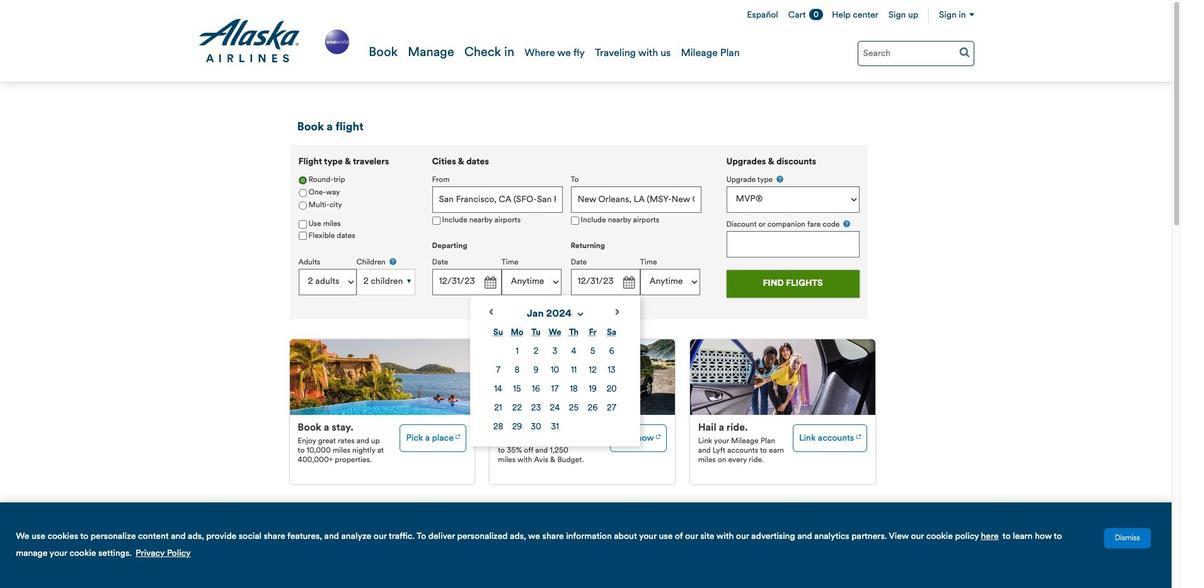 Task type: describe. For each thing, give the bounding box(es) containing it.
book a stay image
[[456, 430, 460, 441]]

oneworld logo image
[[322, 27, 352, 57]]

none checkbox inside 'group'
[[432, 217, 440, 225]]

1 row from the top
[[489, 343, 621, 362]]

alaska airlines logo image
[[198, 19, 300, 63]]

4 row from the top
[[489, 399, 621, 418]]

some kids opening a door image
[[690, 340, 875, 415]]

2 open datepicker image from the left
[[619, 274, 637, 292]]

header nav bar navigation
[[0, 0, 1172, 83]]

3   radio from the top
[[298, 201, 307, 210]]

1   radio from the top
[[298, 176, 307, 184]]

book rides image
[[856, 430, 861, 441]]

1 open datepicker image from the left
[[481, 274, 498, 292]]

cookieconsent dialog
[[0, 503, 1172, 589]]



Task type: locate. For each thing, give the bounding box(es) containing it.
1 horizontal spatial group
[[432, 158, 709, 447]]

  radio
[[298, 176, 307, 184], [298, 189, 307, 197], [298, 201, 307, 210]]

grid
[[489, 324, 621, 437]]

option group
[[298, 175, 415, 212]]

1 vertical spatial   radio
[[298, 189, 307, 197]]

Search text field
[[857, 41, 974, 66]]

None submit
[[726, 270, 859, 298]]

rent now image
[[656, 430, 660, 441]]

2 horizontal spatial group
[[726, 175, 859, 257]]

2 vertical spatial   radio
[[298, 201, 307, 210]]

None checkbox
[[571, 217, 579, 225], [298, 232, 307, 240], [571, 217, 579, 225], [298, 232, 307, 240]]

  checkbox
[[298, 220, 307, 229]]

1 horizontal spatial open datepicker image
[[619, 274, 637, 292]]

0 vertical spatial   radio
[[298, 176, 307, 184]]

5 row from the top
[[489, 418, 621, 437]]

0 horizontal spatial open datepicker image
[[481, 274, 498, 292]]

None checkbox
[[432, 217, 440, 225]]

photo of an suv driving towards a mountain image
[[490, 340, 675, 415]]

None text field
[[571, 187, 701, 213], [726, 231, 859, 257], [571, 187, 701, 213], [726, 231, 859, 257]]

search button image
[[959, 47, 970, 57]]

2 row from the top
[[489, 362, 621, 381]]

photo of a hotel with a swimming pool and palm trees image
[[290, 340, 475, 415]]

row
[[489, 343, 621, 362], [489, 362, 621, 381], [489, 381, 621, 399], [489, 399, 621, 418], [489, 418, 621, 437]]

3 row from the top
[[489, 381, 621, 399]]

  checkbox inside 'group'
[[298, 220, 307, 229]]

2   radio from the top
[[298, 189, 307, 197]]

group
[[290, 145, 423, 312], [432, 158, 709, 447], [726, 175, 859, 257]]

open datepicker image
[[481, 274, 498, 292], [619, 274, 637, 292]]

cell
[[508, 343, 527, 362], [527, 343, 545, 362], [545, 343, 564, 362], [564, 343, 583, 362], [583, 343, 602, 362], [602, 343, 621, 362], [489, 362, 508, 381], [508, 362, 527, 381], [527, 362, 545, 381], [545, 362, 564, 381], [564, 362, 583, 381], [583, 362, 602, 381], [602, 362, 621, 381], [489, 381, 508, 399], [508, 381, 527, 399], [527, 381, 545, 399], [545, 381, 564, 399], [564, 381, 583, 399], [583, 381, 602, 399], [602, 381, 621, 399], [489, 399, 508, 418], [508, 399, 527, 418], [527, 399, 545, 418], [545, 399, 564, 418], [564, 399, 583, 418], [583, 399, 602, 418], [602, 399, 621, 418], [489, 418, 508, 437], [508, 418, 527, 437], [527, 418, 545, 437], [545, 418, 564, 437]]

None text field
[[432, 187, 562, 213], [432, 269, 501, 295], [571, 269, 640, 295], [432, 187, 562, 213], [432, 269, 501, 295], [571, 269, 640, 295]]

0 horizontal spatial group
[[290, 145, 423, 312]]



Task type: vqa. For each thing, say whether or not it's contained in the screenshot.
the bottom tab list
no



